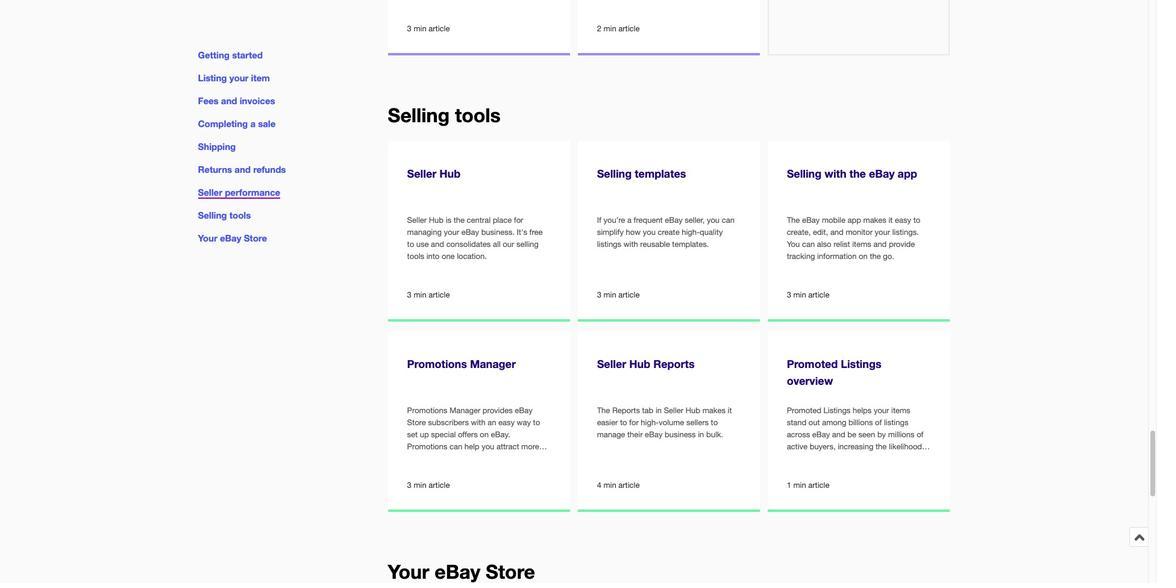 Task type: describe. For each thing, give the bounding box(es) containing it.
0 vertical spatial reports
[[654, 357, 695, 371]]

1 min article
[[787, 481, 830, 490]]

with inside if you're a frequent ebay seller, you can simplify how you create high-quality listings with reusable templates.
[[624, 240, 638, 249]]

attract
[[497, 442, 519, 451]]

across
[[787, 430, 810, 439]]

article for promoted listings overview
[[808, 481, 830, 490]]

article for seller hub reports
[[619, 481, 640, 490]]

the inside the ebay mobile app makes it easy to create, edit, and monitor your listings. you can also relist items and provide tracking information on the go.
[[870, 252, 881, 261]]

ebay inside the reports tab in seller hub makes it easier to for high-volume sellers to manage their ebay business in bulk.
[[645, 430, 663, 439]]

3 min article for selling with the ebay app
[[787, 290, 830, 299]]

monitor
[[846, 228, 873, 237]]

special
[[431, 430, 456, 439]]

be
[[848, 430, 857, 439]]

millions
[[888, 430, 915, 439]]

promoted for promoted listings overview
[[787, 357, 838, 371]]

min for promotions manager
[[414, 481, 427, 490]]

min for seller hub
[[414, 290, 427, 299]]

on inside promotions manager provides ebay store subscribers with an easy way to set up special offers on ebay. promotions can help you attract more buyers, clear old stock, increase average order size, drive repeat purchases, and even lower shipping costs by bundling more items per order.
[[480, 430, 489, 439]]

1 horizontal spatial your ebay store
[[388, 560, 535, 583]]

items inside promoted listings helps your items stand out among billions of listings across ebay and be seen by millions of active buyers, increasing the likelihood of a sale.
[[891, 406, 911, 415]]

0 vertical spatial a
[[250, 118, 256, 129]]

create
[[658, 228, 680, 237]]

overview
[[787, 374, 833, 387]]

high- inside the reports tab in seller hub makes it easier to for high-volume sellers to manage their ebay business in bulk.
[[641, 418, 659, 427]]

to inside promotions manager provides ebay store subscribers with an easy way to set up special offers on ebay. promotions can help you attract more buyers, clear old stock, increase average order size, drive repeat purchases, and even lower shipping costs by bundling more items per order.
[[533, 418, 540, 427]]

up
[[420, 430, 429, 439]]

1 vertical spatial you
[[643, 228, 656, 237]]

2
[[597, 24, 601, 33]]

the ebay mobile app makes it easy to create, edit, and monitor your listings. you can also relist items and provide tracking information on the go.
[[787, 216, 921, 261]]

central
[[467, 216, 491, 225]]

on inside the ebay mobile app makes it easy to create, edit, and monitor your listings. you can also relist items and provide tracking information on the go.
[[859, 252, 868, 261]]

returns and refunds
[[198, 164, 286, 175]]

bundling
[[511, 479, 542, 488]]

your ebay store link
[[198, 233, 267, 244]]

items inside promotions manager provides ebay store subscribers with an easy way to set up special offers on ebay. promotions can help you attract more buyers, clear old stock, increase average order size, drive repeat purchases, and even lower shipping costs by bundling more items per order.
[[427, 491, 446, 500]]

consolidates
[[446, 240, 491, 249]]

it
[[728, 406, 732, 415]]

0 horizontal spatial selling tools
[[198, 210, 251, 221]]

shipping link
[[198, 141, 236, 152]]

1
[[787, 481, 791, 490]]

it's
[[517, 228, 527, 237]]

0 vertical spatial in
[[656, 406, 662, 415]]

billions
[[849, 418, 873, 427]]

an
[[488, 418, 496, 427]]

3 min article for selling templates
[[597, 290, 640, 299]]

getting started
[[198, 49, 263, 60]]

and inside the ebay mobile app makes it easy to create, edit, and monitor your listings. you can also relist items and provide tracking information on the go.
[[831, 228, 844, 237]]

hub for seller hub is the central place for managing your ebay business. it's free to use and consolidates all our selling tools into one location.
[[429, 216, 444, 225]]

tools inside seller hub is the central place for managing your ebay business. it's free to use and consolidates all our selling tools into one location.
[[407, 252, 424, 261]]

to up bulk.
[[711, 418, 718, 427]]

the reports tab in seller hub makes it easier to for high-volume sellers to manage their ebay business in bulk.
[[597, 406, 732, 439]]

3 min article link
[[388, 0, 570, 53]]

1 horizontal spatial of
[[875, 418, 882, 427]]

items and
[[852, 240, 887, 249]]

go.
[[883, 252, 894, 261]]

to right easier
[[620, 418, 627, 427]]

performance
[[225, 187, 280, 198]]

manager for promotions manager provides ebay store subscribers with an easy way to set up special offers on ebay. promotions can help you attract more buyers, clear old stock, increase average order size, drive repeat purchases, and even lower shipping costs by bundling more items per order.
[[450, 406, 481, 415]]

clear
[[435, 454, 452, 464]]

set
[[407, 430, 418, 439]]

1 vertical spatial more
[[407, 491, 425, 500]]

the up monitor on the top right
[[850, 167, 866, 180]]

stock,
[[467, 454, 489, 464]]

min for promoted listings overview
[[794, 481, 806, 490]]

and inside promotions manager provides ebay store subscribers with an easy way to set up special offers on ebay. promotions can help you attract more buyers, clear old stock, increase average order size, drive repeat purchases, and even lower shipping costs by bundling more items per order.
[[530, 467, 543, 476]]

provide
[[889, 240, 915, 249]]

seller performance
[[198, 187, 280, 198]]

easy
[[499, 418, 515, 427]]

high- inside if you're a frequent ebay seller, you can simplify how you create high-quality listings with reusable templates.
[[682, 228, 700, 237]]

article for seller hub
[[429, 290, 450, 299]]

item
[[251, 72, 270, 83]]

tracking
[[787, 252, 815, 261]]

selling with the ebay app
[[787, 167, 917, 180]]

1 horizontal spatial in
[[698, 430, 704, 439]]

3 min article for seller hub
[[407, 290, 450, 299]]

shipping
[[447, 479, 477, 488]]

can inside if you're a frequent ebay seller, you can simplify how you create high-quality listings with reusable templates.
[[722, 216, 735, 225]]

listing your item link
[[198, 72, 270, 83]]

bulk.
[[706, 430, 723, 439]]

if you're a frequent ebay seller, you can simplify how you create high-quality listings with reusable templates.
[[597, 216, 735, 249]]

listings inside promoted listings helps your items stand out among billions of listings across ebay and be seen by millions of active buyers, increasing the likelihood of a sale.
[[884, 418, 909, 427]]

templates
[[635, 167, 686, 180]]

listings for overview
[[841, 357, 882, 371]]

seller inside the reports tab in seller hub makes it easier to for high-volume sellers to manage their ebay business in bulk.
[[664, 406, 684, 415]]

0 vertical spatial more
[[521, 442, 539, 451]]

2 horizontal spatial of
[[917, 430, 924, 439]]

you're
[[604, 216, 625, 225]]

even
[[407, 479, 424, 488]]

seller hub is the central place for managing your ebay business. it's free to use and consolidates all our selling tools into one location.
[[407, 216, 543, 261]]

ebay inside promoted listings helps your items stand out among billions of listings across ebay and be seen by millions of active buyers, increasing the likelihood of a sale.
[[812, 430, 830, 439]]

help
[[465, 442, 480, 451]]

order.
[[462, 491, 482, 500]]

for inside the reports tab in seller hub makes it easier to for high-volume sellers to manage their ebay business in bulk.
[[629, 418, 639, 427]]

increase
[[491, 454, 520, 464]]

create,
[[787, 228, 811, 237]]

average
[[522, 454, 550, 464]]

one
[[442, 252, 455, 261]]

reports inside the reports tab in seller hub makes it easier to for high-volume sellers to manage their ebay business in bulk.
[[612, 406, 640, 415]]

hub for seller hub
[[440, 167, 461, 180]]

you inside promotions manager provides ebay store subscribers with an easy way to set up special offers on ebay. promotions can help you attract more buyers, clear old stock, increase average order size, drive repeat purchases, and even lower shipping costs by bundling more items per order.
[[482, 442, 494, 451]]

seller performance link
[[198, 187, 280, 199]]

min inside 'link'
[[414, 24, 427, 33]]

1 horizontal spatial selling tools
[[388, 103, 501, 126]]

how
[[626, 228, 641, 237]]

seller for seller performance
[[198, 187, 222, 198]]

business
[[665, 430, 696, 439]]

4 min article
[[597, 481, 640, 490]]

3 for selling with the ebay app
[[787, 290, 791, 299]]

hub inside the reports tab in seller hub makes it easier to for high-volume sellers to manage their ebay business in bulk.
[[686, 406, 700, 415]]

location.
[[457, 252, 487, 261]]

sale.
[[802, 454, 819, 464]]

promotions for promotions manager
[[407, 357, 467, 371]]

quality
[[700, 228, 723, 237]]

0 horizontal spatial of
[[787, 454, 794, 464]]

0 horizontal spatial store
[[244, 233, 267, 244]]

seen
[[859, 430, 875, 439]]

repeat
[[465, 467, 487, 476]]

selling tools link
[[198, 210, 251, 221]]

3 promotions from the top
[[407, 442, 447, 451]]

relist
[[834, 240, 850, 249]]

min for selling with the ebay app
[[794, 290, 806, 299]]

mobile
[[822, 216, 846, 225]]

article for selling templates
[[619, 290, 640, 299]]

article for promotions manager
[[429, 481, 450, 490]]



Task type: vqa. For each thing, say whether or not it's contained in the screenshot.


Task type: locate. For each thing, give the bounding box(es) containing it.
for inside seller hub is the central place for managing your ebay business. it's free to use and consolidates all our selling tools into one location.
[[514, 216, 523, 225]]

the inside promoted listings helps your items stand out among billions of listings across ebay and be seen by millions of active buyers, increasing the likelihood of a sale.
[[876, 442, 887, 451]]

more up average
[[521, 442, 539, 451]]

1 horizontal spatial listings
[[884, 418, 909, 427]]

1 vertical spatial tools
[[229, 210, 251, 221]]

stand
[[787, 418, 807, 427]]

3 min article for promotions manager
[[407, 481, 450, 490]]

on down items and at the right of the page
[[859, 252, 868, 261]]

0 horizontal spatial high-
[[641, 418, 659, 427]]

the up easier
[[597, 406, 610, 415]]

makes inside the reports tab in seller hub makes it easier to for high-volume sellers to manage their ebay business in bulk.
[[703, 406, 726, 415]]

promoted up 'overview'
[[787, 357, 838, 371]]

increasing
[[838, 442, 874, 451]]

for up it's
[[514, 216, 523, 225]]

reports up tab
[[654, 357, 695, 371]]

getting started link
[[198, 49, 263, 60]]

0 vertical spatial promoted
[[787, 357, 838, 371]]

to left use
[[407, 240, 414, 249]]

hub inside seller hub is the central place for managing your ebay business. it's free to use and consolidates all our selling tools into one location.
[[429, 216, 444, 225]]

0 horizontal spatial on
[[480, 430, 489, 439]]

promotions up the up
[[407, 406, 447, 415]]

manager up subscribers
[[450, 406, 481, 415]]

0 horizontal spatial app
[[848, 216, 861, 225]]

listings
[[597, 240, 621, 249], [884, 418, 909, 427]]

our
[[503, 240, 514, 249]]

0 vertical spatial tools
[[455, 103, 501, 126]]

2 vertical spatial with
[[471, 418, 486, 427]]

seller
[[407, 167, 437, 180], [198, 187, 222, 198], [407, 216, 427, 225], [597, 357, 626, 371], [664, 406, 684, 415]]

1 vertical spatial items
[[427, 491, 446, 500]]

can up tracking
[[802, 240, 815, 249]]

1 vertical spatial the
[[597, 406, 610, 415]]

0 horizontal spatial more
[[407, 491, 425, 500]]

makes left "it"
[[703, 406, 726, 415]]

manager
[[470, 357, 516, 371], [450, 406, 481, 415]]

0 horizontal spatial with
[[471, 418, 486, 427]]

0 vertical spatial your ebay store
[[198, 233, 267, 244]]

listings inside if you're a frequent ebay seller, you can simplify how you create high-quality listings with reusable templates.
[[597, 240, 621, 249]]

promotions manager
[[407, 357, 516, 371]]

listings up millions
[[884, 418, 909, 427]]

2 horizontal spatial store
[[486, 560, 535, 583]]

buyers, up "order"
[[407, 454, 433, 464]]

can up the quality
[[722, 216, 735, 225]]

can inside promotions manager provides ebay store subscribers with an easy way to set up special offers on ebay. promotions can help you attract more buyers, clear old stock, increase average order size, drive repeat purchases, and even lower shipping costs by bundling more items per order.
[[450, 442, 462, 451]]

1 vertical spatial promotions
[[407, 406, 447, 415]]

buyers, inside promotions manager provides ebay store subscribers with an easy way to set up special offers on ebay. promotions can help you attract more buyers, clear old stock, increase average order size, drive repeat purchases, and even lower shipping costs by bundling more items per order.
[[407, 454, 433, 464]]

selling
[[517, 240, 539, 249]]

size,
[[428, 467, 444, 476]]

0 horizontal spatial a
[[250, 118, 256, 129]]

1 horizontal spatial tools
[[407, 252, 424, 261]]

a left sale
[[250, 118, 256, 129]]

4
[[597, 481, 601, 490]]

promotions down the up
[[407, 442, 447, 451]]

promotions up subscribers
[[407, 357, 467, 371]]

selling tools up your ebay store link
[[198, 210, 251, 221]]

1 vertical spatial reports
[[612, 406, 640, 415]]

0 vertical spatial makes
[[863, 216, 887, 225]]

of right millions
[[917, 430, 924, 439]]

0 horizontal spatial can
[[450, 442, 462, 451]]

3 for seller hub
[[407, 290, 412, 299]]

to right way
[[533, 418, 540, 427]]

your up items and at the right of the page
[[875, 228, 890, 237]]

by inside promoted listings helps your items stand out among billions of listings across ebay and be seen by millions of active buyers, increasing the likelihood of a sale.
[[878, 430, 886, 439]]

2 vertical spatial store
[[486, 560, 535, 583]]

by right seen
[[878, 430, 886, 439]]

with inside promotions manager provides ebay store subscribers with an easy way to set up special offers on ebay. promotions can help you attract more buyers, clear old stock, increase average order size, drive repeat purchases, and even lower shipping costs by bundling more items per order.
[[471, 418, 486, 427]]

3 for selling templates
[[597, 290, 601, 299]]

article
[[429, 24, 450, 33], [619, 24, 640, 33], [429, 290, 450, 299], [619, 290, 640, 299], [808, 290, 830, 299], [429, 481, 450, 490], [619, 481, 640, 490], [808, 481, 830, 490]]

0 vertical spatial the
[[787, 216, 800, 225]]

3
[[407, 24, 412, 33], [407, 290, 412, 299], [597, 290, 601, 299], [787, 290, 791, 299], [407, 481, 412, 490]]

drive
[[446, 467, 463, 476]]

1 vertical spatial listings
[[884, 418, 909, 427]]

1 horizontal spatial reports
[[654, 357, 695, 371]]

reports
[[654, 357, 695, 371], [612, 406, 640, 415]]

order
[[407, 467, 426, 476]]

makes
[[863, 216, 887, 225], [703, 406, 726, 415]]

ebay
[[869, 167, 895, 180], [665, 216, 683, 225], [802, 216, 820, 225], [462, 228, 479, 237], [220, 233, 241, 244], [515, 406, 533, 415], [645, 430, 663, 439], [812, 430, 830, 439], [435, 560, 480, 583]]

2 horizontal spatial tools
[[455, 103, 501, 126]]

0 vertical spatial items
[[891, 406, 911, 415]]

among
[[822, 418, 847, 427]]

the left the go.
[[870, 252, 881, 261]]

and down mobile
[[831, 228, 844, 237]]

0 vertical spatial listings
[[597, 240, 621, 249]]

1 vertical spatial a
[[627, 216, 632, 225]]

article for selling with the ebay app
[[808, 290, 830, 299]]

promoted inside "promoted listings overview"
[[787, 357, 838, 371]]

1 horizontal spatial more
[[521, 442, 539, 451]]

1 vertical spatial can
[[802, 240, 815, 249]]

seller for seller hub
[[407, 167, 437, 180]]

2 promoted from the top
[[787, 406, 822, 415]]

by down purchases,
[[501, 479, 509, 488]]

0 horizontal spatial your ebay store
[[198, 233, 267, 244]]

listing your item
[[198, 72, 270, 83]]

costs
[[479, 479, 498, 488]]

if
[[597, 216, 601, 225]]

app up monitor on the top right
[[848, 216, 861, 225]]

1 promotions from the top
[[407, 357, 467, 371]]

0 horizontal spatial by
[[501, 479, 509, 488]]

fees and invoices link
[[198, 95, 275, 106]]

makes up monitor on the top right
[[863, 216, 887, 225]]

you up 'stock,'
[[482, 442, 494, 451]]

your left item
[[229, 72, 249, 83]]

with up mobile
[[825, 167, 847, 180]]

ebay inside seller hub is the central place for managing your ebay business. it's free to use and consolidates all our selling tools into one location.
[[462, 228, 479, 237]]

of down active
[[787, 454, 794, 464]]

2 vertical spatial promotions
[[407, 442, 447, 451]]

promoted up stand
[[787, 406, 822, 415]]

promoted for promoted listings helps your items stand out among billions of listings across ebay and be seen by millions of active buyers, increasing the likelihood of a sale.
[[787, 406, 822, 415]]

1 horizontal spatial on
[[859, 252, 868, 261]]

0 horizontal spatial in
[[656, 406, 662, 415]]

returns and refunds link
[[198, 164, 286, 175]]

0 horizontal spatial buyers,
[[407, 454, 433, 464]]

1 vertical spatial with
[[624, 240, 638, 249]]

use
[[416, 240, 429, 249]]

high- down tab
[[641, 418, 659, 427]]

the for selling with the ebay app
[[787, 216, 800, 225]]

seller inside seller hub is the central place for managing your ebay business. it's free to use and consolidates all our selling tools into one location.
[[407, 216, 427, 225]]

your inside promoted listings helps your items stand out among billions of listings across ebay and be seen by millions of active buyers, increasing the likelihood of a sale.
[[874, 406, 889, 415]]

to inside the ebay mobile app makes it easy to create, edit, and monitor your listings. you can also relist items and provide tracking information on the go.
[[914, 216, 921, 225]]

items down lower
[[427, 491, 446, 500]]

likelihood
[[889, 442, 922, 451]]

high- up templates.
[[682, 228, 700, 237]]

3 for promotions manager
[[407, 481, 412, 490]]

0 horizontal spatial listings
[[597, 240, 621, 249]]

listings down simplify
[[597, 240, 621, 249]]

seller for seller hub reports
[[597, 357, 626, 371]]

seller,
[[685, 216, 705, 225]]

on
[[859, 252, 868, 261], [480, 430, 489, 439]]

1 horizontal spatial makes
[[863, 216, 887, 225]]

manager for promotions manager
[[470, 357, 516, 371]]

fees and invoices
[[198, 95, 275, 106]]

tools
[[455, 103, 501, 126], [229, 210, 251, 221], [407, 252, 424, 261]]

the
[[787, 216, 800, 225], [597, 406, 610, 415]]

completing a sale link
[[198, 118, 276, 129]]

0 vertical spatial app
[[898, 167, 917, 180]]

2 horizontal spatial you
[[707, 216, 720, 225]]

2 horizontal spatial with
[[825, 167, 847, 180]]

3 inside 'link'
[[407, 24, 412, 33]]

buyers, up sale.
[[810, 442, 836, 451]]

on down an
[[480, 430, 489, 439]]

can up the old
[[450, 442, 462, 451]]

0 vertical spatial selling tools
[[388, 103, 501, 126]]

0 vertical spatial by
[[878, 430, 886, 439]]

active
[[787, 442, 808, 451]]

seller for seller hub is the central place for managing your ebay business. it's free to use and consolidates all our selling tools into one location.
[[407, 216, 427, 225]]

your right helps
[[874, 406, 889, 415]]

the right is in the top of the page
[[454, 216, 465, 225]]

your inside the ebay mobile app makes it easy to create, edit, and monitor your listings. you can also relist items and provide tracking information on the go.
[[875, 228, 890, 237]]

invoices
[[240, 95, 275, 106]]

sale
[[258, 118, 276, 129]]

and inside seller hub is the central place for managing your ebay business. it's free to use and consolidates all our selling tools into one location.
[[431, 240, 444, 249]]

a inside if you're a frequent ebay seller, you can simplify how you create high-quality listings with reusable templates.
[[627, 216, 632, 225]]

purchases,
[[489, 467, 528, 476]]

1 vertical spatial makes
[[703, 406, 726, 415]]

2 horizontal spatial a
[[796, 454, 800, 464]]

ebay inside if you're a frequent ebay seller, you can simplify how you create high-quality listings with reusable templates.
[[665, 216, 683, 225]]

1 horizontal spatial app
[[898, 167, 917, 180]]

listings inside "promoted listings overview"
[[841, 357, 882, 371]]

listings
[[841, 357, 882, 371], [824, 406, 851, 415]]

and down average
[[530, 467, 543, 476]]

with left an
[[471, 418, 486, 427]]

lower
[[426, 479, 445, 488]]

reports left tab
[[612, 406, 640, 415]]

promotions manager provides ebay store subscribers with an easy way to set up special offers on ebay. promotions can help you attract more buyers, clear old stock, increase average order size, drive repeat purchases, and even lower shipping costs by bundling more items per order.
[[407, 406, 550, 500]]

hub left is in the top of the page
[[429, 216, 444, 225]]

and
[[221, 95, 237, 106], [235, 164, 251, 175], [831, 228, 844, 237], [431, 240, 444, 249], [832, 430, 845, 439], [530, 467, 543, 476]]

ebay inside promotions manager provides ebay store subscribers with an easy way to set up special offers on ebay. promotions can help you attract more buyers, clear old stock, increase average order size, drive repeat purchases, and even lower shipping costs by bundling more items per order.
[[515, 406, 533, 415]]

your
[[198, 233, 217, 244], [388, 560, 429, 583]]

1 vertical spatial promoted
[[787, 406, 822, 415]]

the
[[850, 167, 866, 180], [454, 216, 465, 225], [870, 252, 881, 261], [876, 442, 887, 451]]

edit,
[[813, 228, 828, 237]]

1 vertical spatial buyers,
[[407, 454, 433, 464]]

you up the quality
[[707, 216, 720, 225]]

listings for helps
[[824, 406, 851, 415]]

a up how on the top right of page
[[627, 216, 632, 225]]

easier
[[597, 418, 618, 427]]

2 vertical spatial tools
[[407, 252, 424, 261]]

a
[[250, 118, 256, 129], [627, 216, 632, 225], [796, 454, 800, 464]]

0 vertical spatial high-
[[682, 228, 700, 237]]

0 vertical spatial with
[[825, 167, 847, 180]]

to up listings.
[[914, 216, 921, 225]]

fees
[[198, 95, 219, 106]]

listings inside promoted listings helps your items stand out among billions of listings across ebay and be seen by millions of active buyers, increasing the likelihood of a sale.
[[824, 406, 851, 415]]

your down is in the top of the page
[[444, 228, 459, 237]]

you
[[787, 240, 800, 249]]

and inside promoted listings helps your items stand out among billions of listings across ebay and be seen by millions of active buyers, increasing the likelihood of a sale.
[[832, 430, 845, 439]]

1 horizontal spatial your
[[388, 560, 429, 583]]

0 horizontal spatial tools
[[229, 210, 251, 221]]

1 vertical spatial high-
[[641, 418, 659, 427]]

tab
[[642, 406, 654, 415]]

buyers,
[[810, 442, 836, 451], [407, 454, 433, 464]]

the inside seller hub is the central place for managing your ebay business. it's free to use and consolidates all our selling tools into one location.
[[454, 216, 465, 225]]

hub for seller hub reports
[[629, 357, 651, 371]]

manage
[[597, 430, 625, 439]]

into
[[427, 252, 440, 261]]

seller hub reports
[[597, 357, 695, 371]]

place
[[493, 216, 512, 225]]

in right tab
[[656, 406, 662, 415]]

1 vertical spatial of
[[917, 430, 924, 439]]

1 horizontal spatial the
[[787, 216, 800, 225]]

in down sellers
[[698, 430, 704, 439]]

1 vertical spatial app
[[848, 216, 861, 225]]

1 vertical spatial selling tools
[[198, 210, 251, 221]]

can inside the ebay mobile app makes it easy to create, edit, and monitor your listings. you can also relist items and provide tracking information on the go.
[[802, 240, 815, 249]]

promoted listings overview
[[787, 357, 882, 387]]

hub up sellers
[[686, 406, 700, 415]]

store
[[244, 233, 267, 244], [407, 418, 426, 427], [486, 560, 535, 583]]

your inside seller hub is the central place for managing your ebay business. it's free to use and consolidates all our selling tools into one location.
[[444, 228, 459, 237]]

0 vertical spatial your
[[198, 233, 217, 244]]

1 horizontal spatial high-
[[682, 228, 700, 237]]

0 vertical spatial manager
[[470, 357, 516, 371]]

all
[[493, 240, 501, 249]]

to inside seller hub is the central place for managing your ebay business. it's free to use and consolidates all our selling tools into one location.
[[407, 240, 414, 249]]

items up millions
[[891, 406, 911, 415]]

2 vertical spatial can
[[450, 442, 462, 451]]

1 horizontal spatial by
[[878, 430, 886, 439]]

app
[[898, 167, 917, 180], [848, 216, 861, 225]]

1 vertical spatial listings
[[824, 406, 851, 415]]

1 vertical spatial your
[[388, 560, 429, 583]]

the for seller hub reports
[[597, 406, 610, 415]]

0 vertical spatial on
[[859, 252, 868, 261]]

1 horizontal spatial store
[[407, 418, 426, 427]]

managing
[[407, 228, 442, 237]]

1 vertical spatial your ebay store
[[388, 560, 535, 583]]

makes inside the ebay mobile app makes it easy to create, edit, and monitor your listings. you can also relist items and provide tracking information on the go.
[[863, 216, 887, 225]]

manager up provides
[[470, 357, 516, 371]]

old
[[454, 454, 465, 464]]

listings up helps
[[841, 357, 882, 371]]

1 horizontal spatial you
[[643, 228, 656, 237]]

1 horizontal spatial buyers,
[[810, 442, 836, 451]]

1 horizontal spatial items
[[891, 406, 911, 415]]

0 vertical spatial store
[[244, 233, 267, 244]]

per
[[448, 491, 460, 500]]

2 vertical spatial of
[[787, 454, 794, 464]]

hub up tab
[[629, 357, 651, 371]]

for up their
[[629, 418, 639, 427]]

subscribers
[[428, 418, 469, 427]]

listings up among
[[824, 406, 851, 415]]

way
[[517, 418, 531, 427]]

ebay inside the ebay mobile app makes it easy to create, edit, and monitor your listings. you can also relist items and provide tracking information on the go.
[[802, 216, 820, 225]]

0 vertical spatial for
[[514, 216, 523, 225]]

is
[[446, 216, 451, 225]]

a down active
[[796, 454, 800, 464]]

selling tools up seller hub
[[388, 103, 501, 126]]

promoted inside promoted listings helps your items stand out among billions of listings across ebay and be seen by millions of active buyers, increasing the likelihood of a sale.
[[787, 406, 822, 415]]

a inside promoted listings helps your items stand out among billions of listings across ebay and be seen by millions of active buyers, increasing the likelihood of a sale.
[[796, 454, 800, 464]]

app up it easy
[[898, 167, 917, 180]]

selling tools
[[388, 103, 501, 126], [198, 210, 251, 221]]

app inside the ebay mobile app makes it easy to create, edit, and monitor your listings. you can also relist items and provide tracking information on the go.
[[848, 216, 861, 225]]

and right fees
[[221, 95, 237, 106]]

2 promotions from the top
[[407, 406, 447, 415]]

min for selling templates
[[604, 290, 616, 299]]

0 horizontal spatial for
[[514, 216, 523, 225]]

0 horizontal spatial items
[[427, 491, 446, 500]]

0 vertical spatial you
[[707, 216, 720, 225]]

0 horizontal spatial you
[[482, 442, 494, 451]]

of up seen
[[875, 418, 882, 427]]

the up create,
[[787, 216, 800, 225]]

templates.
[[672, 240, 709, 249]]

hub up is in the top of the page
[[440, 167, 461, 180]]

frequent
[[634, 216, 663, 225]]

items
[[891, 406, 911, 415], [427, 491, 446, 500]]

0 vertical spatial can
[[722, 216, 735, 225]]

for
[[514, 216, 523, 225], [629, 418, 639, 427]]

the inside the ebay mobile app makes it easy to create, edit, and monitor your listings. you can also relist items and provide tracking information on the go.
[[787, 216, 800, 225]]

promoted listings helps your items stand out among billions of listings across ebay and be seen by millions of active buyers, increasing the likelihood of a sale.
[[787, 406, 924, 464]]

ebay.
[[491, 430, 510, 439]]

the left likelihood
[[876, 442, 887, 451]]

2 min article
[[597, 24, 640, 33]]

min
[[414, 24, 427, 33], [604, 24, 616, 33], [414, 290, 427, 299], [604, 290, 616, 299], [794, 290, 806, 299], [414, 481, 427, 490], [604, 481, 616, 490], [794, 481, 806, 490]]

and up 'seller performance'
[[235, 164, 251, 175]]

promotions for promotions manager provides ebay store subscribers with an easy way to set up special offers on ebay. promotions can help you attract more buyers, clear old stock, increase average order size, drive repeat purchases, and even lower shipping costs by bundling more items per order.
[[407, 406, 447, 415]]

buyers, inside promoted listings helps your items stand out among billions of listings across ebay and be seen by millions of active buyers, increasing the likelihood of a sale.
[[810, 442, 836, 451]]

reusable
[[640, 240, 670, 249]]

business.
[[481, 228, 515, 237]]

2 vertical spatial a
[[796, 454, 800, 464]]

0 horizontal spatial your
[[198, 233, 217, 244]]

3 min article inside 'link'
[[407, 24, 450, 33]]

min for seller hub reports
[[604, 481, 616, 490]]

and down among
[[832, 430, 845, 439]]

listing
[[198, 72, 227, 83]]

started
[[232, 49, 263, 60]]

more down even
[[407, 491, 425, 500]]

seller inside 'link'
[[198, 187, 222, 198]]

with down how on the top right of page
[[624, 240, 638, 249]]

volume
[[659, 418, 684, 427]]

by inside promotions manager provides ebay store subscribers with an easy way to set up special offers on ebay. promotions can help you attract more buyers, clear old stock, increase average order size, drive repeat purchases, and even lower shipping costs by bundling more items per order.
[[501, 479, 509, 488]]

1 horizontal spatial can
[[722, 216, 735, 225]]

1 promoted from the top
[[787, 357, 838, 371]]

1 vertical spatial manager
[[450, 406, 481, 415]]

and up into
[[431, 240, 444, 249]]

1 vertical spatial in
[[698, 430, 704, 439]]

0 horizontal spatial makes
[[703, 406, 726, 415]]

you down 'frequent'
[[643, 228, 656, 237]]

store inside promotions manager provides ebay store subscribers with an easy way to set up special offers on ebay. promotions can help you attract more buyers, clear old stock, increase average order size, drive repeat purchases, and even lower shipping costs by bundling more items per order.
[[407, 418, 426, 427]]

0 vertical spatial of
[[875, 418, 882, 427]]

article inside 'link'
[[429, 24, 450, 33]]

0 vertical spatial buyers,
[[810, 442, 836, 451]]

out
[[809, 418, 820, 427]]

manager inside promotions manager provides ebay store subscribers with an easy way to set up special offers on ebay. promotions can help you attract more buyers, clear old stock, increase average order size, drive repeat purchases, and even lower shipping costs by bundling more items per order.
[[450, 406, 481, 415]]

the inside the reports tab in seller hub makes it easier to for high-volume sellers to manage their ebay business in bulk.
[[597, 406, 610, 415]]

getting
[[198, 49, 230, 60]]



